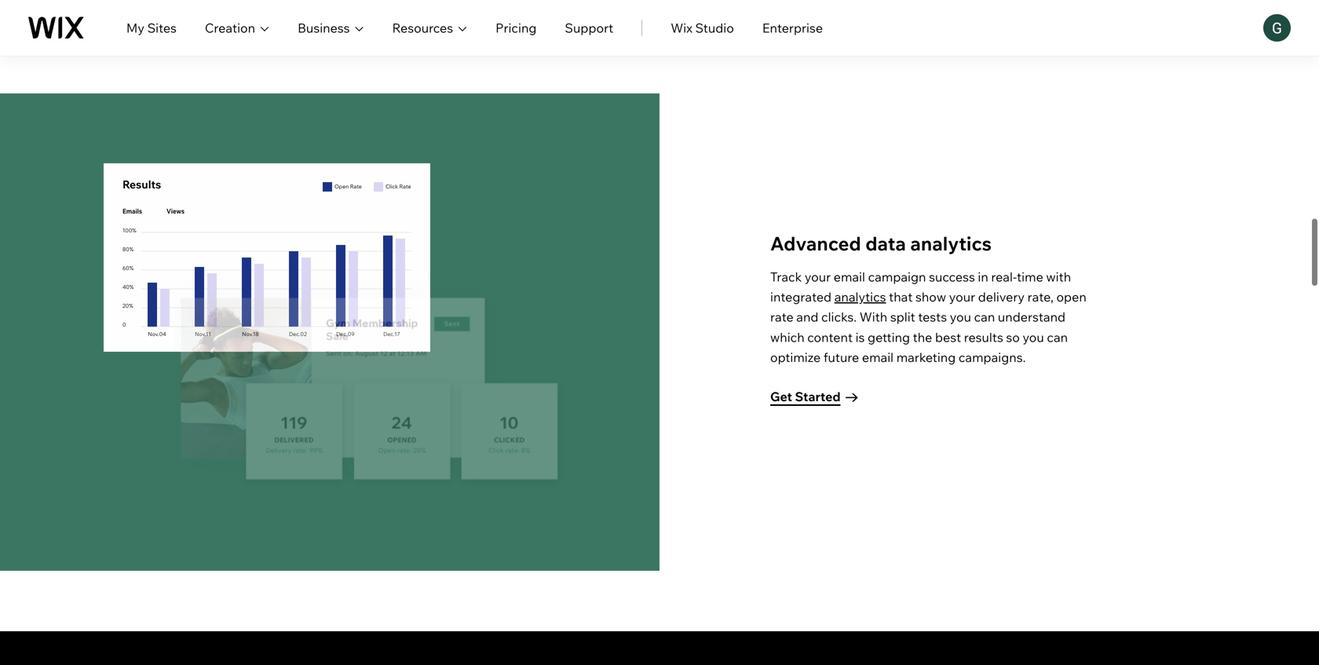 Task type: locate. For each thing, give the bounding box(es) containing it.
get started
[[771, 389, 841, 405]]

my
[[126, 20, 145, 36]]

real-
[[992, 269, 1017, 285]]

campaign
[[869, 269, 927, 285]]

can down understand
[[1048, 329, 1069, 345]]

you
[[950, 309, 972, 325], [1023, 329, 1045, 345]]

can up results
[[975, 309, 996, 325]]

get started link
[[771, 386, 859, 408]]

your inside that show your delivery rate, open rate and clicks. with split tests you can understand which content is getting the best results so you can optimize future email marketing campaigns.
[[950, 289, 976, 305]]

show
[[916, 289, 947, 305]]

clicks.
[[822, 309, 857, 325]]

1 vertical spatial your
[[950, 289, 976, 305]]

started
[[795, 389, 841, 405]]

0 horizontal spatial you
[[950, 309, 972, 325]]

rate,
[[1028, 289, 1054, 305]]

business
[[298, 20, 350, 36]]

analytics up success
[[911, 232, 992, 255]]

resources button
[[392, 18, 468, 37]]

rate
[[771, 309, 794, 325]]

1 vertical spatial analytics
[[835, 289, 887, 305]]

analytics
[[911, 232, 992, 255], [835, 289, 887, 305]]

you down understand
[[1023, 329, 1045, 345]]

email up analytics 'link'
[[834, 269, 866, 285]]

email inside track your email campaign success in real-time with integrated
[[834, 269, 866, 285]]

analytics up the with
[[835, 289, 887, 305]]

profile image image
[[1264, 14, 1292, 42]]

with
[[860, 309, 888, 325]]

1 vertical spatial email
[[862, 349, 894, 365]]

1 horizontal spatial your
[[950, 289, 976, 305]]

you up best
[[950, 309, 972, 325]]

and
[[797, 309, 819, 325]]

in
[[978, 269, 989, 285]]

get
[[771, 389, 793, 405]]

campaigns.
[[959, 349, 1026, 365]]

0 horizontal spatial your
[[805, 269, 831, 285]]

success
[[929, 269, 976, 285]]

your up integrated
[[805, 269, 831, 285]]

studio
[[696, 20, 734, 36]]

enterprise link
[[763, 18, 823, 37]]

0 horizontal spatial analytics
[[835, 289, 887, 305]]

resources
[[392, 20, 453, 36]]

with
[[1047, 269, 1072, 285]]

your down success
[[950, 289, 976, 305]]

marketing
[[897, 349, 956, 365]]

that
[[889, 289, 913, 305]]

time
[[1017, 269, 1044, 285]]

that show your delivery rate, open rate and clicks. with split tests you can understand which content is getting the best results so you can optimize future email marketing campaigns.
[[771, 289, 1087, 365]]

0 vertical spatial email
[[834, 269, 866, 285]]

0 horizontal spatial can
[[975, 309, 996, 325]]

can
[[975, 309, 996, 325], [1048, 329, 1069, 345]]

advanced
[[771, 232, 862, 255]]

0 vertical spatial analytics
[[911, 232, 992, 255]]

1 vertical spatial can
[[1048, 329, 1069, 345]]

optimize
[[771, 349, 821, 365]]

analytics link
[[835, 289, 887, 305]]

1 vertical spatial you
[[1023, 329, 1045, 345]]

pricing link
[[496, 18, 537, 37]]

so
[[1007, 329, 1020, 345]]

0 vertical spatial your
[[805, 269, 831, 285]]

your inside track your email campaign success in real-time with integrated
[[805, 269, 831, 285]]

email
[[834, 269, 866, 285], [862, 349, 894, 365]]

your
[[805, 269, 831, 285], [950, 289, 976, 305]]

email down getting
[[862, 349, 894, 365]]

advanced data analytics
[[771, 232, 992, 255]]



Task type: describe. For each thing, give the bounding box(es) containing it.
future
[[824, 349, 860, 365]]

wix studio
[[671, 20, 734, 36]]

creation button
[[205, 18, 270, 37]]

creation
[[205, 20, 255, 36]]

1 horizontal spatial can
[[1048, 329, 1069, 345]]

is
[[856, 329, 865, 345]]

track your email campaign success in real-time with integrated
[[771, 269, 1072, 305]]

pricing
[[496, 20, 537, 36]]

split
[[891, 309, 916, 325]]

my sites
[[126, 20, 177, 36]]

results
[[965, 329, 1004, 345]]

which
[[771, 329, 805, 345]]

understand
[[998, 309, 1066, 325]]

0 vertical spatial you
[[950, 309, 972, 325]]

open
[[1057, 289, 1087, 305]]

best
[[936, 329, 962, 345]]

0 vertical spatial can
[[975, 309, 996, 325]]

1 horizontal spatial analytics
[[911, 232, 992, 255]]

getting
[[868, 329, 911, 345]]

my sites link
[[126, 18, 177, 37]]

wix studio link
[[671, 18, 734, 37]]

integrated
[[771, 289, 832, 305]]

sites
[[147, 20, 177, 36]]

an image of how to set up automated emai image
[[660, 0, 1320, 37]]

tests
[[919, 309, 948, 325]]

enterprise
[[763, 20, 823, 36]]

image of an email marketing feature that shows you when you sent an email image
[[174, 265, 569, 489]]

support
[[565, 20, 614, 36]]

advanced data analytics image
[[0, 93, 660, 571]]

content
[[808, 329, 853, 345]]

the
[[913, 329, 933, 345]]

wix
[[671, 20, 693, 36]]

support link
[[565, 18, 614, 37]]

data
[[866, 232, 907, 255]]

track
[[771, 269, 802, 285]]

email inside that show your delivery rate, open rate and clicks. with split tests you can understand which content is getting the best results so you can optimize future email marketing campaigns.
[[862, 349, 894, 365]]

delivery
[[979, 289, 1025, 305]]

1 horizontal spatial you
[[1023, 329, 1045, 345]]

business button
[[298, 18, 364, 37]]



Task type: vqa. For each thing, say whether or not it's contained in the screenshot.
Start creating
no



